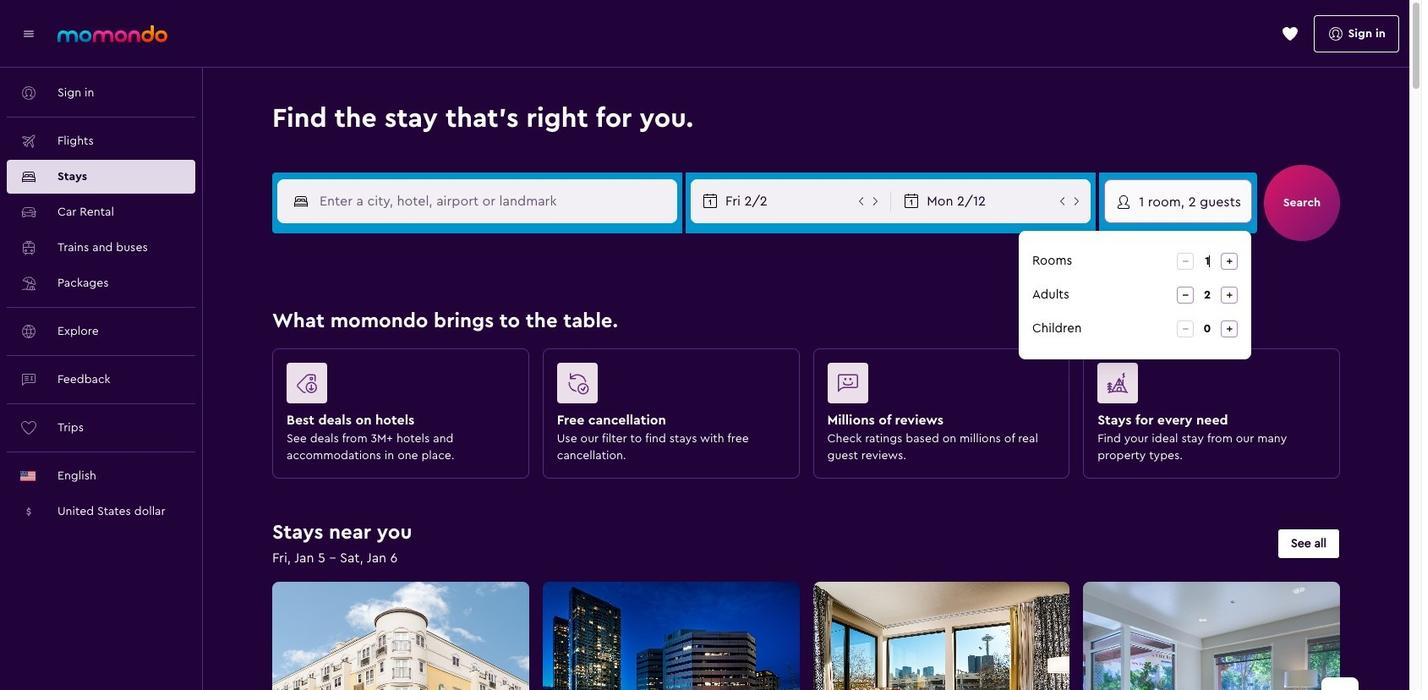 Task type: describe. For each thing, give the bounding box(es) containing it.
open trips drawer image
[[1282, 25, 1298, 42]]

forward image
[[1332, 688, 1349, 690]]

navigation menu image
[[20, 25, 37, 42]]

1 figure from the left
[[287, 363, 508, 410]]

2 figure from the left
[[557, 363, 778, 410]]

united states (english) image
[[20, 471, 36, 481]]

item 2 of 8 group
[[536, 575, 806, 690]]

item 1 of 8 group
[[266, 575, 536, 690]]

Children field
[[1194, 320, 1221, 337]]

stays near you carousel region
[[266, 575, 1359, 690]]



Task type: vqa. For each thing, say whether or not it's contained in the screenshot.
"SEARCH FIELD"
yes



Task type: locate. For each thing, give the bounding box(es) containing it.
3 figure from the left
[[827, 363, 1049, 410]]

item 4 of 8 group
[[1077, 575, 1347, 690]]

Adults field
[[1194, 287, 1221, 304]]

Rooms field
[[1194, 253, 1221, 270]]

Enter a city, hotel, airport or landmark text field
[[310, 189, 677, 213]]

4 figure from the left
[[1098, 363, 1319, 410]]

item 3 of 8 group
[[806, 575, 1077, 690]]

figure
[[287, 363, 508, 410], [557, 363, 778, 410], [827, 363, 1049, 410], [1098, 363, 1319, 410]]

None search field
[[247, 135, 1366, 267]]



